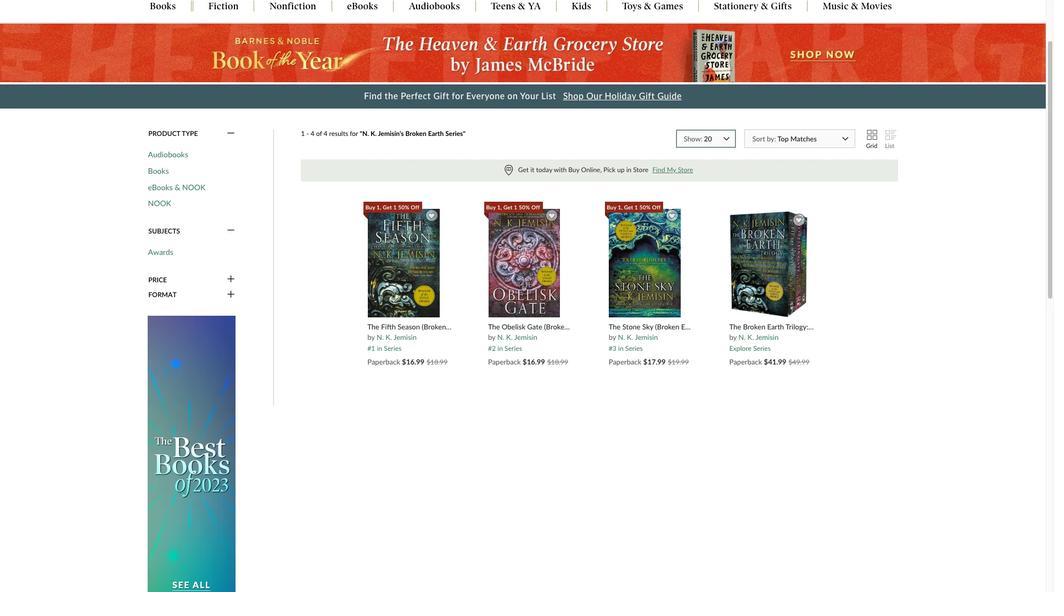 Task type: locate. For each thing, give the bounding box(es) containing it.
$18.99 for season
[[427, 359, 448, 367]]

old price was $18.99 element down "the fifth season (broken earth…" link
[[427, 359, 448, 367]]

in inside the obelisk gate (broken earth… by n. k. jemisin #2 in series paperback $16.99 $18.99
[[498, 345, 503, 353]]

movies
[[861, 1, 892, 12]]

books inside button
[[150, 1, 176, 12]]

$16.99 inside the obelisk gate (broken earth… by n. k. jemisin #2 in series paperback $16.99 $18.99
[[523, 358, 545, 367]]

fifth
[[381, 323, 396, 332]]

paperback inside the obelisk gate (broken earth… by n. k. jemisin #2 in series paperback $16.99 $18.99
[[488, 358, 521, 367]]

list link
[[885, 130, 895, 150]]

k. for the stone sky (broken earth…
[[627, 333, 633, 342]]

paperback down #3 in series link
[[609, 358, 642, 367]]

nonfiction button
[[254, 1, 331, 13]]

list
[[541, 91, 556, 101], [885, 142, 894, 149]]

earth left the trilogy:
[[767, 323, 784, 332]]

&
[[518, 1, 526, 12], [644, 1, 652, 12], [761, 1, 769, 12], [851, 1, 859, 12], [175, 183, 180, 192]]

old price was $18.99 element down the obelisk gate (broken earth… link
[[547, 359, 568, 367]]

list right 'your'
[[541, 91, 556, 101]]

top matches
[[778, 134, 817, 143]]

(broken for gate
[[544, 323, 568, 332]]

1 1, from the left
[[618, 204, 623, 211]]

$18.99 inside the fifth season (broken earth… by n. k. jemisin #1 in series paperback $16.99 $18.99
[[427, 359, 448, 367]]

ebooks & nook
[[148, 183, 205, 192]]

region containing get it today with buy online, pick up in store
[[301, 160, 898, 181]]

1 minus image from the top
[[227, 129, 235, 139]]

in for the fifth season (broken earth…
[[377, 345, 382, 353]]

the left obelisk
[[488, 323, 500, 332]]

1 horizontal spatial earth
[[767, 323, 784, 332]]

50% for season
[[398, 204, 409, 211]]

jemisin down 'season'
[[394, 333, 417, 342]]

n. k. jemisin link
[[377, 333, 417, 342], [497, 333, 537, 342], [618, 333, 658, 342], [739, 333, 779, 342]]

buy
[[568, 166, 579, 174], [607, 204, 616, 211], [365, 204, 375, 211], [486, 204, 496, 211]]

3 buy 1, get 1 50% off from the left
[[486, 204, 540, 211]]

the up explore
[[729, 323, 741, 332]]

0 horizontal spatial audiobooks
[[148, 150, 188, 159]]

2 earth… from the left
[[570, 323, 592, 332]]

jemisin down the broken earth trilogy: the… link on the bottom of page
[[756, 333, 779, 342]]

1 vertical spatial broken
[[743, 323, 765, 332]]

title: the obelisk gate (broken earth series #2) (hugo award winner), author: n. k. jemisin image
[[488, 208, 561, 318]]

k. down fifth
[[386, 333, 392, 342]]

in right the #3
[[618, 345, 624, 353]]

(broken
[[422, 323, 446, 332], [544, 323, 568, 332], [655, 323, 679, 332]]

2 plus image from the top
[[227, 290, 235, 300]]

2 series from the left
[[505, 345, 522, 353]]

my
[[667, 166, 676, 174]]

n. k. jemisin link for obelisk
[[497, 333, 537, 342]]

find the perfect gift for everyone on your list shop our holiday gift guide
[[364, 91, 682, 101]]

plus image
[[227, 275, 235, 285], [227, 290, 235, 300]]

1 horizontal spatial ebooks
[[347, 1, 378, 12]]

k. inside the obelisk gate (broken earth… by n. k. jemisin #2 in series paperback $16.99 $18.99
[[506, 333, 513, 342]]

nook down ebooks & nook link
[[148, 199, 171, 208]]

n. k. jemisin link for fifth
[[377, 333, 417, 342]]

earth
[[428, 130, 444, 138], [767, 323, 784, 332]]

jemisin inside the broken earth trilogy: the… by n. k. jemisin explore series paperback $41.99 $49.99
[[756, 333, 779, 342]]

$19.99
[[668, 359, 689, 367]]

n. k. jemisin link up explore series link
[[739, 333, 779, 342]]

earth… inside the stone sky (broken earth… by n. k. jemisin #3 in series paperback $17.99 $19.99
[[681, 323, 703, 332]]

broken right jemisin's
[[405, 130, 426, 138]]

n. up #3 in series link
[[618, 333, 625, 342]]

n. inside the stone sky (broken earth… by n. k. jemisin #3 in series paperback $17.99 $19.99
[[618, 333, 625, 342]]

gift left guide
[[639, 91, 655, 101]]

k. up #2 in series link
[[506, 333, 513, 342]]

2 jemisin from the left
[[514, 333, 537, 342]]

0 horizontal spatial store
[[633, 166, 648, 174]]

1 $16.99 from the left
[[402, 358, 424, 367]]

audiobooks for audiobooks link
[[148, 150, 188, 159]]

(broken inside the obelisk gate (broken earth… by n. k. jemisin #2 in series paperback $16.99 $18.99
[[544, 323, 568, 332]]

(broken right 'sky'
[[655, 323, 679, 332]]

(broken for sky
[[655, 323, 679, 332]]

2 horizontal spatial earth…
[[681, 323, 703, 332]]

jemisin inside the fifth season (broken earth… by n. k. jemisin #1 in series paperback $16.99 $18.99
[[394, 333, 417, 342]]

1 n. k. jemisin link from the left
[[377, 333, 417, 342]]

1 horizontal spatial store
[[678, 166, 693, 174]]

old price was $49.99 element
[[789, 359, 809, 367]]

1 vertical spatial nook
[[148, 199, 171, 208]]

$16.99 for season
[[402, 358, 424, 367]]

n. k. jemisin link down fifth
[[377, 333, 417, 342]]

0 horizontal spatial 50%
[[398, 204, 409, 211]]

1 vertical spatial books
[[148, 166, 169, 176]]

by inside the fifth season (broken earth… by n. k. jemisin #1 in series paperback $16.99 $18.99
[[367, 333, 375, 342]]

by up #2
[[488, 333, 495, 342]]

1 vertical spatial ebooks
[[148, 183, 173, 192]]

1 earth… from the left
[[448, 323, 470, 332]]

"n.
[[360, 130, 369, 138]]

off for gate
[[531, 204, 540, 211]]

2 paperback from the left
[[488, 358, 521, 367]]

paperback inside the broken earth trilogy: the… by n. k. jemisin explore series paperback $41.99 $49.99
[[729, 358, 762, 367]]

k. for the obelisk gate (broken earth…
[[506, 333, 513, 342]]

n. up #2 in series link
[[497, 333, 504, 342]]

online,
[[581, 166, 602, 174]]

earth… right gate
[[570, 323, 592, 332]]

1 gift from the left
[[433, 91, 449, 101]]

nook link
[[148, 199, 171, 208]]

n. k. jemisin link down obelisk
[[497, 333, 537, 342]]

gift right perfect
[[433, 91, 449, 101]]

earth… inside the obelisk gate (broken earth… by n. k. jemisin #2 in series paperback $16.99 $18.99
[[570, 323, 592, 332]]

3 paperback from the left
[[609, 358, 642, 367]]

explore
[[729, 345, 751, 353]]

3 n. k. jemisin link from the left
[[618, 333, 658, 342]]

$16.99 inside the fifth season (broken earth… by n. k. jemisin #1 in series paperback $16.99 $18.99
[[402, 358, 424, 367]]

1 horizontal spatial $16.99
[[523, 358, 545, 367]]

minus image
[[227, 129, 235, 139], [227, 227, 235, 236]]

earth… for the stone sky (broken earth…
[[681, 323, 703, 332]]

1 n. from the left
[[377, 333, 384, 342]]

2 the from the left
[[488, 323, 500, 332]]

for left everyone on the top left
[[452, 91, 464, 101]]

by for the fifth season (broken earth…
[[367, 333, 375, 342]]

series right #2
[[505, 345, 522, 353]]

series right #1
[[384, 345, 402, 353]]

2 off from the left
[[411, 204, 419, 211]]

1 - 4 of 4 results for "n. k. jemisin's broken earth series"
[[301, 130, 466, 138]]

1 horizontal spatial broken
[[743, 323, 765, 332]]

3 the from the left
[[609, 323, 621, 332]]

1 horizontal spatial buy 1, get 1 50% off
[[486, 204, 540, 211]]

2 (broken from the left
[[544, 323, 568, 332]]

series up $41.99
[[753, 345, 771, 353]]

0 horizontal spatial ebooks
[[148, 183, 173, 192]]

store right up
[[633, 166, 648, 174]]

4 jemisin from the left
[[756, 333, 779, 342]]

1 for the fifth season (broken earth…
[[393, 204, 397, 211]]

3 by from the left
[[609, 333, 616, 342]]

0 vertical spatial earth
[[428, 130, 444, 138]]

ebooks
[[347, 1, 378, 12], [148, 183, 173, 192]]

plus image for price
[[227, 275, 235, 285]]

1 vertical spatial audiobooks
[[148, 150, 188, 159]]

plus image down price dropdown button
[[227, 290, 235, 300]]

in right #1
[[377, 345, 382, 353]]

audiobooks for audiobooks button
[[409, 1, 460, 12]]

2 horizontal spatial 50%
[[639, 204, 651, 211]]

fiction button
[[193, 1, 254, 13]]

in right up
[[626, 166, 632, 174]]

get
[[518, 166, 529, 174], [624, 204, 633, 211], [383, 204, 392, 211], [503, 204, 513, 211]]

find
[[364, 91, 382, 101], [653, 166, 665, 174]]

(broken right gate
[[544, 323, 568, 332]]

series for stone
[[625, 345, 643, 353]]

1 series from the left
[[384, 345, 402, 353]]

k. inside the broken earth trilogy: the… by n. k. jemisin explore series paperback $41.99 $49.99
[[748, 333, 754, 342]]

1
[[301, 130, 305, 138], [635, 204, 638, 211], [393, 204, 397, 211], [514, 204, 517, 211]]

0 vertical spatial plus image
[[227, 275, 235, 285]]

0 horizontal spatial buy 1, get 1 50% off
[[365, 204, 419, 211]]

the left fifth
[[367, 323, 379, 332]]

1 horizontal spatial $18.99
[[547, 359, 568, 367]]

0 horizontal spatial (broken
[[422, 323, 446, 332]]

the inside the stone sky (broken earth… by n. k. jemisin #3 in series paperback $17.99 $19.99
[[609, 323, 621, 332]]

& for nook
[[175, 183, 180, 192]]

k. right "n.
[[371, 130, 377, 138]]

3 n. from the left
[[618, 333, 625, 342]]

0 vertical spatial for
[[452, 91, 464, 101]]

50% for gate
[[519, 204, 530, 211]]

4 by from the left
[[729, 333, 737, 342]]

0 vertical spatial books
[[150, 1, 176, 12]]

1 horizontal spatial earth…
[[570, 323, 592, 332]]

the obelisk gate (broken earth… by n. k. jemisin #2 in series paperback $16.99 $18.99
[[488, 323, 592, 367]]

2 $16.99 from the left
[[523, 358, 545, 367]]

advertisement region
[[148, 316, 236, 593]]

#2
[[488, 345, 496, 353]]

jemisin's
[[378, 130, 404, 138]]

0 vertical spatial audiobooks
[[409, 1, 460, 12]]

by inside the broken earth trilogy: the… by n. k. jemisin explore series paperback $41.99 $49.99
[[729, 333, 737, 342]]

n. inside the broken earth trilogy: the… by n. k. jemisin explore series paperback $41.99 $49.99
[[739, 333, 746, 342]]

plus image for format
[[227, 290, 235, 300]]

bopis small image
[[505, 165, 513, 176]]

n. up explore
[[739, 333, 746, 342]]

2 horizontal spatial off
[[652, 204, 661, 211]]

1 buy 1, get 1 50% off from the left
[[607, 204, 661, 211]]

stationery & gifts
[[714, 1, 792, 12]]

paperback down #1 in series link
[[367, 358, 400, 367]]

4 right -
[[311, 130, 314, 138]]

0 horizontal spatial 1,
[[377, 204, 381, 211]]

jemisin for season
[[394, 333, 417, 342]]

1 vertical spatial minus image
[[227, 227, 235, 236]]

audiobooks inside button
[[409, 1, 460, 12]]

(broken inside the fifth season (broken earth… by n. k. jemisin #1 in series paperback $16.99 $18.99
[[422, 323, 446, 332]]

4 n. k. jemisin link from the left
[[739, 333, 779, 342]]

1 vertical spatial plus image
[[227, 290, 235, 300]]

pick
[[603, 166, 616, 174]]

3 1, from the left
[[497, 204, 502, 211]]

old price was $18.99 element for gate
[[547, 359, 568, 367]]

off
[[652, 204, 661, 211], [411, 204, 419, 211], [531, 204, 540, 211]]

1 plus image from the top
[[227, 275, 235, 285]]

2 old price was $18.99 element from the left
[[547, 359, 568, 367]]

in for the obelisk gate (broken earth…
[[498, 345, 503, 353]]

2 n. from the left
[[497, 333, 504, 342]]

0 horizontal spatial old price was $18.99 element
[[427, 359, 448, 367]]

1 horizontal spatial off
[[531, 204, 540, 211]]

jemisin for sky
[[635, 333, 658, 342]]

in inside the stone sky (broken earth… by n. k. jemisin #3 in series paperback $17.99 $19.99
[[618, 345, 624, 353]]

jemisin inside the obelisk gate (broken earth… by n. k. jemisin #2 in series paperback $16.99 $18.99
[[514, 333, 537, 342]]

0 vertical spatial nook
[[182, 183, 205, 192]]

our
[[586, 91, 602, 101]]

2 by from the left
[[488, 333, 495, 342]]

series inside the obelisk gate (broken earth… by n. k. jemisin #2 in series paperback $16.99 $18.99
[[505, 345, 522, 353]]

the broken earth trilogy: the… link
[[729, 323, 827, 332]]

1 vertical spatial for
[[350, 130, 358, 138]]

k.
[[371, 130, 377, 138], [386, 333, 392, 342], [506, 333, 513, 342], [627, 333, 633, 342], [748, 333, 754, 342]]

by up #1
[[367, 333, 375, 342]]

teens
[[491, 1, 516, 12]]

series for fifth
[[384, 345, 402, 353]]

0 horizontal spatial $18.99
[[427, 359, 448, 367]]

books inside main content
[[148, 166, 169, 176]]

(broken inside the stone sky (broken earth… by n. k. jemisin #3 in series paperback $17.99 $19.99
[[655, 323, 679, 332]]

jemisin inside the stone sky (broken earth… by n. k. jemisin #3 in series paperback $17.99 $19.99
[[635, 333, 658, 342]]

4 n. from the left
[[739, 333, 746, 342]]

gate
[[527, 323, 542, 332]]

n. up #1 in series link
[[377, 333, 384, 342]]

find left the
[[364, 91, 382, 101]]

region inside main content
[[301, 160, 898, 181]]

buy for the stone sky (broken earth…
[[607, 204, 616, 211]]

k. down stone
[[627, 333, 633, 342]]

& down audiobooks link
[[175, 183, 180, 192]]

gift
[[433, 91, 449, 101], [639, 91, 655, 101]]

1 old price was $18.99 element from the left
[[427, 359, 448, 367]]

1 jemisin from the left
[[394, 333, 417, 342]]

k. inside the fifth season (broken earth… by n. k. jemisin #1 in series paperback $16.99 $18.99
[[386, 333, 392, 342]]

main content
[[0, 23, 1046, 593]]

0 horizontal spatial broken
[[405, 130, 426, 138]]

3 earth… from the left
[[681, 323, 703, 332]]

1 off from the left
[[652, 204, 661, 211]]

n. k. jemisin link down stone
[[618, 333, 658, 342]]

1 horizontal spatial (broken
[[544, 323, 568, 332]]

the inside the fifth season (broken earth… by n. k. jemisin #1 in series paperback $16.99 $18.99
[[367, 323, 379, 332]]

1 the from the left
[[367, 323, 379, 332]]

buy 1, get 1 50% off for stone
[[607, 204, 661, 211]]

3 series from the left
[[625, 345, 643, 353]]

the fifth season (broken earth… link
[[367, 323, 470, 332]]

plus image up format 'dropdown button'
[[227, 275, 235, 285]]

paperback down explore
[[729, 358, 762, 367]]

perfect
[[401, 91, 431, 101]]

the for the broken earth trilogy: the…
[[729, 323, 741, 332]]

& left ya
[[518, 1, 526, 12]]

0 horizontal spatial 4
[[311, 130, 314, 138]]

1 (broken from the left
[[422, 323, 446, 332]]

today
[[536, 166, 552, 174]]

paperback down #2 in series link
[[488, 358, 521, 367]]

4 series from the left
[[753, 345, 771, 353]]

#1 in series link
[[367, 343, 402, 353]]

& right the music
[[851, 1, 859, 12]]

series inside the stone sky (broken earth… by n. k. jemisin #3 in series paperback $17.99 $19.99
[[625, 345, 643, 353]]

1 horizontal spatial gift
[[639, 91, 655, 101]]

paperback inside the fifth season (broken earth… by n. k. jemisin #1 in series paperback $16.99 $18.99
[[367, 358, 400, 367]]

region
[[301, 160, 898, 181]]

k. for the broken earth trilogy: the…
[[748, 333, 754, 342]]

by for the broken earth trilogy: the…
[[729, 333, 737, 342]]

the for the stone sky (broken earth…
[[609, 323, 621, 332]]

& for games
[[644, 1, 652, 12]]

jemisin down gate
[[514, 333, 537, 342]]

the broken earth trilogy: the… by n. k. jemisin explore series paperback $41.99 $49.99
[[729, 323, 827, 367]]

broken up explore series link
[[743, 323, 765, 332]]

books button
[[135, 1, 191, 13]]

1 horizontal spatial 4
[[324, 130, 327, 138]]

0 horizontal spatial nook
[[148, 199, 171, 208]]

2 n. k. jemisin link from the left
[[497, 333, 537, 342]]

buy 1, get 1 50% off
[[607, 204, 661, 211], [365, 204, 419, 211], [486, 204, 540, 211]]

$18.99
[[427, 359, 448, 367], [547, 359, 568, 367]]

the inside the obelisk gate (broken earth… by n. k. jemisin #2 in series paperback $16.99 $18.99
[[488, 323, 500, 332]]

store right my
[[678, 166, 693, 174]]

1 horizontal spatial find
[[653, 166, 665, 174]]

1 vertical spatial earth
[[767, 323, 784, 332]]

n. inside the obelisk gate (broken earth… by n. k. jemisin #2 in series paperback $16.99 $18.99
[[497, 333, 504, 342]]

price
[[148, 276, 167, 284]]

for left "n.
[[350, 130, 358, 138]]

books
[[150, 1, 176, 12], [148, 166, 169, 176]]

2 $18.99 from the left
[[547, 359, 568, 367]]

series for obelisk
[[505, 345, 522, 353]]

buy 1, get 1 50% off for fifth
[[365, 204, 419, 211]]

jemisin for gate
[[514, 333, 537, 342]]

50%
[[639, 204, 651, 211], [398, 204, 409, 211], [519, 204, 530, 211]]

by up the #3
[[609, 333, 616, 342]]

$18.99 down the obelisk gate (broken earth… link
[[547, 359, 568, 367]]

jemisin down 'sky'
[[635, 333, 658, 342]]

earth left series"
[[428, 130, 444, 138]]

2 50% from the left
[[398, 204, 409, 211]]

2 4 from the left
[[324, 130, 327, 138]]

by for the obelisk gate (broken earth…
[[488, 333, 495, 342]]

2 horizontal spatial (broken
[[655, 323, 679, 332]]

the
[[367, 323, 379, 332], [488, 323, 500, 332], [609, 323, 621, 332], [729, 323, 741, 332]]

0 vertical spatial minus image
[[227, 129, 235, 139]]

k. up explore series link
[[748, 333, 754, 342]]

(broken right 'season'
[[422, 323, 446, 332]]

1, for obelisk
[[497, 204, 502, 211]]

earth…
[[448, 323, 470, 332], [570, 323, 592, 332], [681, 323, 703, 332]]

1 horizontal spatial 1,
[[497, 204, 502, 211]]

k. inside the stone sky (broken earth… by n. k. jemisin #3 in series paperback $17.99 $19.99
[[627, 333, 633, 342]]

2 horizontal spatial 1,
[[618, 204, 623, 211]]

0 horizontal spatial $16.99
[[402, 358, 424, 367]]

1 50% from the left
[[639, 204, 651, 211]]

ebooks inside ebooks button
[[347, 1, 378, 12]]

the inside the broken earth trilogy: the… by n. k. jemisin explore series paperback $41.99 $49.99
[[729, 323, 741, 332]]

list right grid
[[885, 142, 894, 149]]

$17.99
[[643, 358, 666, 367]]

2 buy 1, get 1 50% off from the left
[[365, 204, 419, 211]]

0 horizontal spatial earth…
[[448, 323, 470, 332]]

audiobooks
[[409, 1, 460, 12], [148, 150, 188, 159]]

2 1, from the left
[[377, 204, 381, 211]]

$16.99
[[402, 358, 424, 367], [523, 358, 545, 367]]

guide
[[657, 91, 682, 101]]

paperback inside the stone sky (broken earth… by n. k. jemisin #3 in series paperback $17.99 $19.99
[[609, 358, 642, 367]]

earth… right 'season'
[[448, 323, 470, 332]]

$41.99
[[764, 358, 786, 367]]

#3 in series link
[[609, 343, 643, 353]]

$18.99 down "the fifth season (broken earth…" link
[[427, 359, 448, 367]]

series inside the fifth season (broken earth… by n. k. jemisin #1 in series paperback $16.99 $18.99
[[384, 345, 402, 353]]

3 (broken from the left
[[655, 323, 679, 332]]

4 paperback from the left
[[729, 358, 762, 367]]

0 horizontal spatial gift
[[433, 91, 449, 101]]

4 right of
[[324, 130, 327, 138]]

by up explore
[[729, 333, 737, 342]]

paperback for fifth
[[367, 358, 400, 367]]

1 horizontal spatial for
[[452, 91, 464, 101]]

old price was $18.99 element
[[427, 359, 448, 367], [547, 359, 568, 367]]

nook
[[182, 183, 205, 192], [148, 199, 171, 208]]

series right the #3
[[625, 345, 643, 353]]

1 by from the left
[[367, 333, 375, 342]]

audiobooks inside main content
[[148, 150, 188, 159]]

1 vertical spatial find
[[653, 166, 665, 174]]

1 horizontal spatial 50%
[[519, 204, 530, 211]]

audiobooks link
[[148, 150, 188, 160]]

n. k. jemisin link for stone
[[618, 333, 658, 342]]

$18.99 inside the obelisk gate (broken earth… by n. k. jemisin #2 in series paperback $16.99 $18.99
[[547, 359, 568, 367]]

type
[[182, 130, 198, 138]]

earth… for the fifth season (broken earth…
[[448, 323, 470, 332]]

the left stone
[[609, 323, 621, 332]]

$16.99 down gate
[[523, 358, 545, 367]]

earth… inside the fifth season (broken earth… by n. k. jemisin #1 in series paperback $16.99 $18.99
[[448, 323, 470, 332]]

by inside the obelisk gate (broken earth… by n. k. jemisin #2 in series paperback $16.99 $18.99
[[488, 333, 495, 342]]

& inside main content
[[175, 183, 180, 192]]

grid view active image
[[866, 130, 876, 143]]

50% for sky
[[639, 204, 651, 211]]

1 horizontal spatial old price was $18.99 element
[[547, 359, 568, 367]]

by inside the stone sky (broken earth… by n. k. jemisin #3 in series paperback $17.99 $19.99
[[609, 333, 616, 342]]

2 horizontal spatial buy 1, get 1 50% off
[[607, 204, 661, 211]]

3 50% from the left
[[519, 204, 530, 211]]

3 off from the left
[[531, 204, 540, 211]]

3 jemisin from the left
[[635, 333, 658, 342]]

1 horizontal spatial list
[[885, 142, 894, 149]]

0 horizontal spatial off
[[411, 204, 419, 211]]

find left my
[[653, 166, 665, 174]]

1 $18.99 from the left
[[427, 359, 448, 367]]

& left gifts
[[761, 1, 769, 12]]

1,
[[618, 204, 623, 211], [377, 204, 381, 211], [497, 204, 502, 211]]

1 horizontal spatial audiobooks
[[409, 1, 460, 12]]

format button
[[148, 290, 236, 300]]

books for books link
[[148, 166, 169, 176]]

paperback
[[367, 358, 400, 367], [488, 358, 521, 367], [609, 358, 642, 367], [729, 358, 762, 367]]

in inside the fifth season (broken earth… by n. k. jemisin #1 in series paperback $16.99 $18.99
[[377, 345, 382, 353]]

& right toys
[[644, 1, 652, 12]]

grid link
[[866, 130, 877, 150]]

4 the from the left
[[729, 323, 741, 332]]

0 vertical spatial ebooks
[[347, 1, 378, 12]]

broken
[[405, 130, 426, 138], [743, 323, 765, 332]]

0 vertical spatial find
[[364, 91, 382, 101]]

0 horizontal spatial for
[[350, 130, 358, 138]]

in right #2
[[498, 345, 503, 353]]

get for the stone sky (broken earth…
[[624, 204, 633, 211]]

0 vertical spatial list
[[541, 91, 556, 101]]

$16.99 for gate
[[523, 358, 545, 367]]

n. k. jemisin link for broken
[[739, 333, 779, 342]]

gifts
[[771, 1, 792, 12]]

n. inside the fifth season (broken earth… by n. k. jemisin #1 in series paperback $16.99 $18.99
[[377, 333, 384, 342]]

nook down audiobooks link
[[182, 183, 205, 192]]

$16.99 down "the fifth season (broken earth…" link
[[402, 358, 424, 367]]

ebooks inside ebooks & nook link
[[148, 183, 173, 192]]

earth… up old price was $19.99 element
[[681, 323, 703, 332]]

2 minus image from the top
[[227, 227, 235, 236]]

1 paperback from the left
[[367, 358, 400, 367]]

the
[[385, 91, 398, 101]]



Task type: describe. For each thing, give the bounding box(es) containing it.
0 horizontal spatial earth
[[428, 130, 444, 138]]

series"
[[445, 130, 466, 138]]

teens & ya button
[[476, 1, 556, 13]]

minus image for product type
[[227, 129, 235, 139]]

n. for broken
[[739, 333, 746, 342]]

0 vertical spatial broken
[[405, 130, 426, 138]]

old price was $18.99 element for season
[[427, 359, 448, 367]]

n. for obelisk
[[497, 333, 504, 342]]

& for ya
[[518, 1, 526, 12]]

& for gifts
[[761, 1, 769, 12]]

product type
[[148, 130, 198, 138]]

matches
[[790, 134, 817, 143]]

1, for stone
[[618, 204, 623, 211]]

title: the stone sky (broken earth series #3) (hugo award winner), author: n. k. jemisin image
[[608, 208, 681, 318]]

with
[[554, 166, 567, 174]]

$18.99 for gate
[[547, 359, 568, 367]]

product type button
[[148, 129, 236, 139]]

audiobooks button
[[394, 1, 475, 13]]

books for books button
[[150, 1, 176, 12]]

ya
[[528, 1, 541, 12]]

n. for stone
[[618, 333, 625, 342]]

top matches link
[[745, 130, 855, 151]]

top
[[778, 134, 789, 143]]

& for movies
[[851, 1, 859, 12]]

obelisk
[[502, 323, 525, 332]]

grid
[[866, 142, 877, 149]]

#1
[[367, 345, 375, 353]]

1 for the stone sky (broken earth…
[[635, 204, 638, 211]]

awards link
[[148, 248, 173, 257]]

find inside "region"
[[653, 166, 665, 174]]

teens & ya
[[491, 1, 541, 12]]

kids
[[572, 1, 591, 12]]

by for the stone sky (broken earth…
[[609, 333, 616, 342]]

shop
[[563, 91, 584, 101]]

games
[[654, 1, 683, 12]]

#2 in series link
[[488, 343, 522, 353]]

holiday
[[605, 91, 636, 101]]

buy 1, get 1 50% off for obelisk
[[486, 204, 540, 211]]

#3
[[609, 345, 616, 353]]

get for the obelisk gate (broken earth…
[[503, 204, 513, 211]]

get for the fifth season (broken earth…
[[383, 204, 392, 211]]

up
[[617, 166, 625, 174]]

2 store from the left
[[678, 166, 693, 174]]

toys & games button
[[607, 1, 698, 13]]

toys & games
[[622, 1, 683, 12]]

results
[[329, 130, 348, 138]]

price button
[[148, 275, 236, 285]]

2 gift from the left
[[639, 91, 655, 101]]

k. for the fifth season (broken earth…
[[386, 333, 392, 342]]

stone
[[622, 323, 641, 332]]

books link
[[148, 166, 169, 176]]

list view active image
[[885, 130, 895, 143]]

1 4 from the left
[[311, 130, 314, 138]]

nonfiction
[[270, 1, 316, 12]]

in for the stone sky (broken earth…
[[618, 345, 624, 353]]

jemisin for earth
[[756, 333, 779, 342]]

kids button
[[557, 1, 607, 13]]

minus image for subjects
[[227, 227, 235, 236]]

subjects
[[148, 227, 180, 235]]

old price was $19.99 element
[[668, 359, 689, 367]]

buy for the fifth season (broken earth…
[[365, 204, 375, 211]]

the obelisk gate (broken earth… link
[[488, 323, 592, 332]]

buy for the obelisk gate (broken earth…
[[486, 204, 496, 211]]

format
[[148, 291, 177, 299]]

(broken for season
[[422, 323, 446, 332]]

get inside "region"
[[518, 166, 529, 174]]

the…
[[810, 323, 827, 332]]

ebooks & nook link
[[148, 183, 205, 192]]

ebooks button
[[332, 1, 393, 13]]

1 horizontal spatial nook
[[182, 183, 205, 192]]

the for the fifth season (broken earth…
[[367, 323, 379, 332]]

the for the obelisk gate (broken earth…
[[488, 323, 500, 332]]

trilogy:
[[786, 323, 808, 332]]

paperback for stone
[[609, 358, 642, 367]]

the stone sky (broken earth… link
[[609, 323, 703, 332]]

1, for fifth
[[377, 204, 381, 211]]

main content containing find the perfect gift for everyone on your list
[[0, 23, 1046, 593]]

-
[[306, 130, 309, 138]]

your
[[520, 91, 539, 101]]

explore series link
[[729, 343, 771, 353]]

the fifth season (broken earth… by n. k. jemisin #1 in series paperback $16.99 $18.99
[[367, 323, 470, 367]]

paperback for obelisk
[[488, 358, 521, 367]]

everyone
[[466, 91, 505, 101]]

title: the broken earth trilogy: the fifth season, the obelisk gate, the stone sky, author: n. k. jemisin image
[[729, 212, 808, 318]]

off for season
[[411, 204, 419, 211]]

barnes & noble book of the year! the heaven & earth grocery store. shop now image
[[0, 24, 1046, 82]]

series inside the broken earth trilogy: the… by n. k. jemisin explore series paperback $41.99 $49.99
[[753, 345, 771, 353]]

music & movies button
[[808, 1, 907, 13]]

earth inside the broken earth trilogy: the… by n. k. jemisin explore series paperback $41.99 $49.99
[[767, 323, 784, 332]]

stationery & gifts button
[[699, 1, 807, 13]]

ebooks for ebooks & nook
[[148, 183, 173, 192]]

toys
[[622, 1, 642, 12]]

fiction
[[208, 1, 239, 12]]

ebooks for ebooks
[[347, 1, 378, 12]]

music
[[823, 1, 849, 12]]

1 for the obelisk gate (broken earth…
[[514, 204, 517, 211]]

1 store from the left
[[633, 166, 648, 174]]

season
[[398, 323, 420, 332]]

broken inside the broken earth trilogy: the… by n. k. jemisin explore series paperback $41.99 $49.99
[[743, 323, 765, 332]]

earth… for the obelisk gate (broken earth…
[[570, 323, 592, 332]]

it
[[530, 166, 534, 174]]

find my store link
[[648, 166, 694, 175]]

1 vertical spatial list
[[885, 142, 894, 149]]

product
[[148, 130, 180, 138]]

of
[[316, 130, 322, 138]]

n. for fifth
[[377, 333, 384, 342]]

sky
[[642, 323, 653, 332]]

get it today with buy online, pick up in store find my store
[[518, 166, 693, 174]]

subjects button
[[148, 227, 236, 236]]

stationery
[[714, 1, 759, 12]]

music & movies
[[823, 1, 892, 12]]

title: the fifth season (broken earth series #1) (hugo award winner), author: n. k. jemisin image
[[367, 208, 441, 318]]

on
[[507, 91, 518, 101]]

0 horizontal spatial list
[[541, 91, 556, 101]]

the stone sky (broken earth… by n. k. jemisin #3 in series paperback $17.99 $19.99
[[609, 323, 703, 367]]

$49.99
[[789, 359, 809, 367]]

0 horizontal spatial find
[[364, 91, 382, 101]]

awards
[[148, 248, 173, 257]]

off for sky
[[652, 204, 661, 211]]



Task type: vqa. For each thing, say whether or not it's contained in the screenshot.


